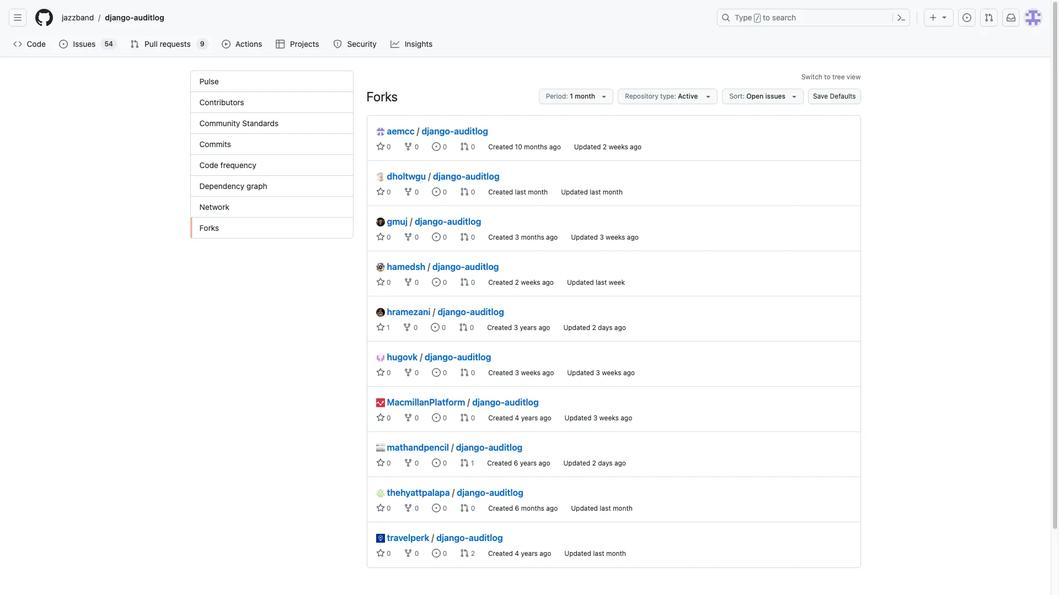 Task type: locate. For each thing, give the bounding box(es) containing it.
last for dholtwgu
[[590, 188, 601, 196]]

django- for hamedsh
[[433, 262, 465, 272]]

auditlog for hamedsh
[[465, 262, 499, 272]]

0 vertical spatial updated last month
[[561, 188, 623, 196]]

repo forked image for hamedsh
[[404, 278, 413, 287]]

1 repo forked image from the top
[[404, 233, 413, 242]]

years down created 6 months ago
[[521, 550, 538, 558]]

0 vertical spatial repo forked image
[[404, 233, 413, 242]]

0 horizontal spatial code
[[27, 39, 46, 49]]

1 vertical spatial forks
[[199, 223, 219, 233]]

issue opened image for mathandpencil
[[432, 459, 441, 468]]

4
[[515, 414, 519, 423], [515, 550, 519, 558]]

repo forked image down macmillanplatform link
[[404, 414, 413, 423]]

/ django-auditlog for travelperk
[[432, 534, 503, 543]]

code right code image
[[27, 39, 46, 49]]

6 up created 6 months ago
[[514, 460, 518, 468]]

switch to tree view
[[802, 73, 861, 81]]

code link
[[9, 36, 50, 52]]

plus image
[[929, 13, 938, 22]]

django-auditlog link for thehyattpalapa
[[457, 488, 524, 498]]

star image for hramezani
[[376, 323, 385, 332]]

django-auditlog link for aemcc
[[422, 126, 488, 136]]

repo forked image down the hamedsh
[[404, 278, 413, 287]]

auditlog for aemcc
[[454, 126, 488, 136]]

save
[[813, 92, 828, 100]]

months for aemcc
[[524, 143, 548, 151]]

1 days from the top
[[598, 324, 613, 332]]

star image for travelperk
[[376, 550, 385, 558]]

django-auditlog link for macmillanplatform
[[472, 398, 539, 408]]

django-auditlog link for travelperk
[[436, 534, 503, 543]]

repo forked image for hramezani
[[403, 323, 412, 332]]

@hamedsh image
[[376, 263, 385, 272]]

created for dholtwgu
[[488, 188, 513, 196]]

code inside 'insights' element
[[199, 161, 218, 170]]

star image down @aemcc image
[[376, 142, 385, 151]]

/ django-auditlog for hugovk
[[420, 353, 491, 363]]

2 vertical spatial 1
[[469, 460, 474, 468]]

1 star image from the top
[[376, 142, 385, 151]]

created for hramezani
[[487, 324, 512, 332]]

repo forked image down the mathandpencil 'link'
[[404, 459, 413, 468]]

0 horizontal spatial triangle down image
[[704, 92, 713, 101]]

issue opened image for travelperk
[[432, 550, 441, 558]]

macmillanplatform
[[387, 398, 465, 408]]

star image for aemcc
[[376, 142, 385, 151]]

weeks
[[609, 143, 628, 151], [606, 233, 625, 242], [521, 279, 540, 287], [521, 369, 541, 377], [602, 369, 622, 377], [599, 414, 619, 423]]

django- inside jazzband / django-auditlog
[[105, 13, 134, 22]]

2 4 from the top
[[515, 550, 519, 558]]

repo forked image
[[404, 142, 413, 151], [404, 188, 413, 196], [404, 278, 413, 287], [403, 323, 412, 332], [404, 414, 413, 423], [404, 504, 413, 513], [404, 550, 413, 558]]

months up created 2 weeks ago
[[521, 233, 544, 242]]

view
[[847, 73, 861, 81]]

issue opened image for macmillanplatform
[[432, 414, 441, 423]]

5 star image from the top
[[376, 550, 385, 558]]

repo forked image down aemcc
[[404, 142, 413, 151]]

/ right hramezani
[[433, 307, 436, 317]]

issue opened image for aemcc
[[432, 142, 441, 151]]

created up created 6 years ago on the bottom of page
[[488, 414, 513, 423]]

1 vertical spatial repo forked image
[[404, 369, 413, 377]]

0 link
[[376, 142, 391, 151], [404, 142, 419, 151], [432, 142, 447, 151], [460, 142, 475, 151], [376, 188, 391, 196], [404, 188, 419, 196], [432, 188, 447, 196], [460, 188, 475, 196], [376, 233, 391, 242], [404, 233, 419, 242], [432, 233, 447, 242], [460, 233, 475, 242], [376, 278, 391, 287], [404, 278, 419, 287], [432, 278, 447, 287], [460, 278, 475, 287], [403, 323, 418, 332], [431, 323, 446, 332], [459, 323, 474, 332], [376, 369, 391, 377], [404, 369, 419, 377], [432, 369, 447, 377], [460, 369, 475, 377], [376, 414, 391, 423], [404, 414, 419, 423], [432, 414, 447, 423], [460, 414, 475, 423], [376, 459, 391, 468], [404, 459, 419, 468], [432, 459, 447, 468], [376, 504, 391, 513], [404, 504, 419, 513], [432, 504, 447, 513], [460, 504, 475, 513], [376, 550, 391, 558], [404, 550, 419, 558], [432, 550, 447, 558]]

created down created 3 years ago
[[488, 369, 513, 377]]

updated last month for travelperk
[[565, 550, 626, 558]]

0 horizontal spatial 1 link
[[376, 323, 390, 332]]

1 vertical spatial months
[[521, 233, 544, 242]]

1 vertical spatial 4
[[515, 550, 519, 558]]

django- for travelperk
[[436, 534, 469, 543]]

created 4 years ago
[[488, 414, 552, 423], [488, 550, 551, 558]]

star image down "@travelperk" icon at the bottom left of page
[[376, 550, 385, 558]]

2 star image from the top
[[376, 323, 385, 332]]

created down created 6 years ago on the bottom of page
[[488, 505, 513, 513]]

months
[[524, 143, 548, 151], [521, 233, 544, 242], [521, 505, 544, 513]]

auditlog
[[134, 13, 164, 22], [454, 126, 488, 136], [466, 172, 500, 182], [447, 217, 481, 227], [465, 262, 499, 272], [470, 307, 504, 317], [457, 353, 491, 363], [505, 398, 539, 408], [489, 443, 523, 453], [489, 488, 524, 498], [469, 534, 503, 543]]

updated
[[574, 143, 601, 151], [561, 188, 588, 196], [571, 233, 598, 242], [567, 279, 594, 287], [564, 324, 590, 332], [567, 369, 594, 377], [565, 414, 592, 423], [564, 460, 590, 468], [571, 505, 598, 513], [565, 550, 591, 558]]

open
[[747, 92, 764, 100]]

years down created 3 weeks ago
[[521, 414, 538, 423]]

/ django-auditlog
[[417, 126, 488, 136], [428, 172, 500, 182], [410, 217, 481, 227], [428, 262, 499, 272], [433, 307, 504, 317], [420, 353, 491, 363], [467, 398, 539, 408], [451, 443, 523, 453], [452, 488, 524, 498], [432, 534, 503, 543]]

updated 2 days ago for hramezani
[[564, 324, 626, 332]]

updated last month for thehyattpalapa
[[571, 505, 633, 513]]

triangle down image right plus icon
[[940, 13, 949, 22]]

created 4 years ago up created 6 years ago on the bottom of page
[[488, 414, 552, 423]]

/ for macmillanplatform
[[467, 398, 470, 408]]

updated last month
[[561, 188, 623, 196], [571, 505, 633, 513], [565, 550, 626, 558]]

/ django-auditlog for macmillanplatform
[[467, 398, 539, 408]]

1 horizontal spatial triangle down image
[[790, 92, 799, 101]]

repo forked image down dholtwgu on the left top of the page
[[404, 188, 413, 196]]

2 star image from the top
[[376, 188, 385, 196]]

repo forked image down travelperk
[[404, 550, 413, 558]]

dholtwgu link
[[376, 170, 426, 183]]

created right 2 link
[[488, 550, 513, 558]]

created 4 years ago down created 6 months ago
[[488, 550, 551, 558]]

hramezani
[[387, 307, 431, 317]]

week
[[609, 279, 625, 287]]

updated 3 weeks ago
[[571, 233, 639, 242], [567, 369, 635, 377], [565, 414, 632, 423]]

command palette image
[[897, 13, 906, 22]]

auditlog for travelperk
[[469, 534, 503, 543]]

django- up 2 link
[[436, 534, 469, 543]]

1 vertical spatial 1 link
[[460, 459, 474, 468]]

issue opened image for gmuj
[[432, 233, 441, 242]]

0 vertical spatial to
[[763, 13, 770, 22]]

/ for thehyattpalapa
[[452, 488, 455, 498]]

/ for aemcc
[[417, 126, 420, 136]]

1 vertical spatial 6
[[515, 505, 519, 513]]

repo forked image
[[404, 233, 413, 242], [404, 369, 413, 377], [404, 459, 413, 468]]

django- up created 6 years ago on the bottom of page
[[456, 443, 489, 453]]

0
[[385, 143, 391, 151], [413, 143, 419, 151], [441, 143, 447, 151], [469, 143, 475, 151], [385, 188, 391, 196], [413, 188, 419, 196], [441, 188, 447, 196], [469, 188, 475, 196], [385, 233, 391, 242], [413, 233, 419, 242], [441, 233, 447, 242], [469, 233, 475, 242], [385, 279, 391, 287], [413, 279, 419, 287], [441, 279, 447, 287], [469, 279, 475, 287], [412, 324, 418, 332], [440, 324, 446, 332], [468, 324, 474, 332], [385, 369, 391, 377], [413, 369, 419, 377], [441, 369, 447, 377], [469, 369, 475, 377], [385, 414, 391, 423], [413, 414, 419, 423], [441, 414, 447, 423], [469, 414, 475, 423], [385, 460, 391, 468], [413, 460, 419, 468], [441, 460, 447, 468], [385, 505, 391, 513], [413, 505, 419, 513], [441, 505, 447, 513], [469, 505, 475, 513], [385, 550, 391, 558], [413, 550, 419, 558], [441, 550, 447, 558]]

created left 10
[[488, 143, 513, 151]]

2 for mathandpencil
[[592, 460, 596, 468]]

star image for mathandpencil
[[376, 459, 385, 468]]

django- for macmillanplatform
[[472, 398, 505, 408]]

repository
[[625, 92, 659, 100]]

insights
[[405, 39, 433, 49]]

code for code frequency
[[199, 161, 218, 170]]

contributors
[[199, 98, 244, 107]]

created 10 months ago
[[488, 143, 561, 151]]

months right 10
[[524, 143, 548, 151]]

/ right gmuj on the top left of the page
[[410, 217, 413, 227]]

/
[[98, 13, 101, 22], [756, 14, 760, 22], [417, 126, 420, 136], [428, 172, 431, 182], [410, 217, 413, 227], [428, 262, 430, 272], [433, 307, 436, 317], [420, 353, 423, 363], [467, 398, 470, 408], [451, 443, 454, 453], [452, 488, 455, 498], [432, 534, 434, 543]]

table image
[[276, 40, 285, 49]]

1 horizontal spatial code
[[199, 161, 218, 170]]

dependency
[[199, 182, 244, 191]]

1 4 from the top
[[515, 414, 519, 423]]

aemcc
[[387, 126, 415, 136]]

django-auditlog link
[[101, 9, 169, 26], [422, 126, 488, 136], [433, 172, 500, 182], [415, 217, 481, 227], [433, 262, 499, 272], [438, 307, 504, 317], [425, 353, 491, 363], [472, 398, 539, 408], [456, 443, 523, 453], [457, 488, 524, 498], [436, 534, 503, 543]]

6
[[514, 460, 518, 468], [515, 505, 519, 513]]

star image down @hamedsh image
[[376, 278, 385, 287]]

requests
[[160, 39, 191, 49]]

list
[[57, 9, 711, 26]]

/ right dholtwgu on the left top of the page
[[428, 172, 431, 182]]

thehyattpalapa link
[[376, 487, 450, 500]]

3 star image from the top
[[376, 414, 385, 423]]

issue opened image
[[59, 40, 68, 49], [432, 188, 441, 196], [432, 233, 441, 242], [432, 278, 441, 287]]

gmuj link
[[376, 215, 408, 228]]

years for macmillanplatform
[[521, 414, 538, 423]]

2 updated 2 days ago from the top
[[564, 460, 626, 468]]

3 repo forked image from the top
[[404, 459, 413, 468]]

1 star image from the top
[[376, 278, 385, 287]]

git pull request image for hramezani
[[459, 323, 468, 332]]

1 vertical spatial created 4 years ago
[[488, 550, 551, 558]]

0 horizontal spatial forks
[[199, 223, 219, 233]]

created 4 years ago for macmillanplatform
[[488, 414, 552, 423]]

triangle down image
[[940, 13, 949, 22], [704, 92, 713, 101], [790, 92, 799, 101]]

updated 2 days ago
[[564, 324, 626, 332], [564, 460, 626, 468]]

star image down @thehyattpalapa icon
[[376, 504, 385, 513]]

code image
[[13, 40, 22, 49]]

2 days from the top
[[598, 460, 613, 468]]

code inside "link"
[[27, 39, 46, 49]]

repo forked image for aemcc
[[404, 142, 413, 151]]

git pull request image
[[460, 188, 469, 196], [460, 233, 469, 242], [460, 278, 469, 287], [459, 323, 468, 332], [460, 369, 469, 377], [460, 459, 469, 468]]

/ right the hamedsh
[[428, 262, 430, 272]]

django- right aemcc
[[422, 126, 454, 136]]

1 link
[[376, 323, 390, 332], [460, 459, 474, 468]]

0 vertical spatial created 4 years ago
[[488, 414, 552, 423]]

days
[[598, 324, 613, 332], [598, 460, 613, 468]]

0 vertical spatial months
[[524, 143, 548, 151]]

issue opened image
[[963, 13, 972, 22], [432, 142, 441, 151], [431, 323, 440, 332], [432, 369, 441, 377], [432, 414, 441, 423], [432, 459, 441, 468], [432, 504, 441, 513], [432, 550, 441, 558]]

/ right mathandpencil
[[451, 443, 454, 453]]

django-
[[105, 13, 134, 22], [422, 126, 454, 136], [433, 172, 466, 182], [415, 217, 447, 227], [433, 262, 465, 272], [438, 307, 470, 317], [425, 353, 457, 363], [472, 398, 505, 408], [456, 443, 489, 453], [457, 488, 489, 498], [436, 534, 469, 543]]

/ for hugovk
[[420, 353, 423, 363]]

forks
[[367, 89, 398, 104], [199, 223, 219, 233]]

/ django-auditlog for hamedsh
[[428, 262, 499, 272]]

forks inside "link"
[[199, 223, 219, 233]]

5 star image from the top
[[376, 504, 385, 513]]

created down created 2 weeks ago
[[487, 324, 512, 332]]

jazzband / django-auditlog
[[62, 13, 164, 22]]

star image
[[376, 142, 385, 151], [376, 188, 385, 196], [376, 233, 385, 242], [376, 369, 385, 377], [376, 504, 385, 513]]

star image down @mathandpencil image
[[376, 459, 385, 468]]

years up created 6 months ago
[[520, 460, 537, 468]]

2 horizontal spatial 1
[[570, 92, 573, 100]]

hugovk
[[387, 353, 418, 363]]

0 vertical spatial 1
[[570, 92, 573, 100]]

2 vertical spatial months
[[521, 505, 544, 513]]

star image down @dholtwgu image
[[376, 188, 385, 196]]

/ right aemcc
[[417, 126, 420, 136]]

hamedsh
[[387, 262, 426, 272]]

to left the tree
[[824, 73, 831, 81]]

2 vertical spatial repo forked image
[[404, 459, 413, 468]]

/ django-auditlog for mathandpencil
[[451, 443, 523, 453]]

django- right hramezani
[[438, 307, 470, 317]]

network link
[[191, 197, 353, 218]]

code
[[27, 39, 46, 49], [199, 161, 218, 170]]

/ inside jazzband / django-auditlog
[[98, 13, 101, 22]]

auditlog for hramezani
[[470, 307, 504, 317]]

@travelperk image
[[376, 535, 385, 543]]

4 up created 6 years ago on the bottom of page
[[515, 414, 519, 423]]

years up created 3 weeks ago
[[520, 324, 537, 332]]

django- down created 3 weeks ago
[[472, 398, 505, 408]]

git pull request image for thehyattpalapa
[[460, 504, 469, 513]]

commits
[[199, 140, 231, 149]]

star image
[[376, 278, 385, 287], [376, 323, 385, 332], [376, 414, 385, 423], [376, 459, 385, 468], [376, 550, 385, 558]]

graph
[[247, 182, 267, 191]]

0 vertical spatial forks
[[367, 89, 398, 104]]

repo forked image for travelperk
[[404, 550, 413, 558]]

to left search
[[763, 13, 770, 22]]

created 4 years ago for travelperk
[[488, 550, 551, 558]]

created 6 years ago
[[487, 460, 550, 468]]

month
[[575, 92, 595, 100], [528, 188, 548, 196], [603, 188, 623, 196], [613, 505, 633, 513], [606, 550, 626, 558]]

2 vertical spatial updated last month
[[565, 550, 626, 558]]

1
[[570, 92, 573, 100], [385, 324, 390, 332], [469, 460, 474, 468]]

repo forked image down thehyattpalapa link
[[404, 504, 413, 513]]

/ django-auditlog for gmuj
[[410, 217, 481, 227]]

1 horizontal spatial forks
[[367, 89, 398, 104]]

months down created 6 years ago on the bottom of page
[[521, 505, 544, 513]]

created up created 3 months ago
[[488, 188, 513, 196]]

projects link
[[272, 36, 324, 52]]

4 star image from the top
[[376, 369, 385, 377]]

/ right travelperk
[[432, 534, 434, 543]]

1 horizontal spatial 1 link
[[460, 459, 474, 468]]

days for mathandpencil
[[598, 460, 613, 468]]

years for mathandpencil
[[520, 460, 537, 468]]

1 vertical spatial updated 2 days ago
[[564, 460, 626, 468]]

django- right gmuj on the top left of the page
[[415, 217, 447, 227]]

/ django-auditlog for dholtwgu
[[428, 172, 500, 182]]

0 vertical spatial days
[[598, 324, 613, 332]]

django-auditlog link for hramezani
[[438, 307, 504, 317]]

/ right thehyattpalapa
[[452, 488, 455, 498]]

triangle down image right issues
[[790, 92, 799, 101]]

0 horizontal spatial 1
[[385, 324, 390, 332]]

code down commits
[[199, 161, 218, 170]]

3
[[515, 233, 519, 242], [600, 233, 604, 242], [514, 324, 518, 332], [515, 369, 519, 377], [596, 369, 600, 377], [593, 414, 598, 423]]

/ for mathandpencil
[[451, 443, 454, 453]]

forks up @aemcc image
[[367, 89, 398, 104]]

django- up 54
[[105, 13, 134, 22]]

1 vertical spatial days
[[598, 460, 613, 468]]

created for hamedsh
[[488, 279, 513, 287]]

hramezani link
[[376, 306, 431, 319]]

created up created 3 years ago
[[488, 279, 513, 287]]

1 updated 2 days ago from the top
[[564, 324, 626, 332]]

0 horizontal spatial to
[[763, 13, 770, 22]]

git pull request image for macmillanplatform
[[460, 414, 469, 423]]

0 vertical spatial updated 3 weeks ago
[[571, 233, 639, 242]]

1 link left created 6 years ago on the bottom of page
[[460, 459, 474, 468]]

graph image
[[391, 40, 400, 49]]

star image down the @gmuj image
[[376, 233, 385, 242]]

created
[[488, 143, 513, 151], [488, 188, 513, 196], [488, 233, 513, 242], [488, 279, 513, 287], [487, 324, 512, 332], [488, 369, 513, 377], [488, 414, 513, 423], [487, 460, 512, 468], [488, 505, 513, 513], [488, 550, 513, 558]]

6 for mathandpencil
[[514, 460, 518, 468]]

repository type: active
[[625, 92, 700, 100]]

2 for aemcc
[[603, 143, 607, 151]]

1 left created 6 years ago on the bottom of page
[[469, 460, 474, 468]]

/ right macmillanplatform
[[467, 398, 470, 408]]

repo forked image for hugovk
[[404, 369, 413, 377]]

code frequency
[[199, 161, 256, 170]]

4 for travelperk
[[515, 550, 519, 558]]

0 vertical spatial updated 2 days ago
[[564, 324, 626, 332]]

django- right hugovk
[[425, 353, 457, 363]]

community standards
[[199, 119, 279, 128]]

created up created 6 months ago
[[487, 460, 512, 468]]

star image down @macmillanplatform image
[[376, 414, 385, 423]]

django- right dholtwgu on the left top of the page
[[433, 172, 466, 182]]

/ right hugovk
[[420, 353, 423, 363]]

/ for gmuj
[[410, 217, 413, 227]]

1 down "@hramezani" icon on the left of the page
[[385, 324, 390, 332]]

1 link down "@hramezani" icon on the left of the page
[[376, 323, 390, 332]]

1 vertical spatial updated last month
[[571, 505, 633, 513]]

star image for hamedsh
[[376, 278, 385, 287]]

2 for hramezani
[[592, 324, 596, 332]]

4 star image from the top
[[376, 459, 385, 468]]

star image down "@hramezani" icon on the left of the page
[[376, 323, 385, 332]]

star image for gmuj
[[376, 233, 385, 242]]

sort:
[[730, 92, 745, 100]]

0 vertical spatial 6
[[514, 460, 518, 468]]

3 star image from the top
[[376, 233, 385, 242]]

2 vertical spatial updated 3 weeks ago
[[565, 414, 632, 423]]

django- up created 6 months ago
[[457, 488, 489, 498]]

1 horizontal spatial 1
[[469, 460, 474, 468]]

/ right type
[[756, 14, 760, 22]]

1 right period:
[[570, 92, 573, 100]]

1 vertical spatial code
[[199, 161, 218, 170]]

forks down network
[[199, 223, 219, 233]]

years
[[520, 324, 537, 332], [521, 414, 538, 423], [520, 460, 537, 468], [521, 550, 538, 558]]

1 vertical spatial to
[[824, 73, 831, 81]]

repo forked image down hugovk
[[404, 369, 413, 377]]

tree
[[833, 73, 845, 81]]

0 vertical spatial 1 link
[[376, 323, 390, 332]]

1 vertical spatial updated 3 weeks ago
[[567, 369, 635, 377]]

4 down created 6 months ago
[[515, 550, 519, 558]]

/ for dholtwgu
[[428, 172, 431, 182]]

/ inside type / to search
[[756, 14, 760, 22]]

play image
[[222, 40, 230, 49]]

actions
[[236, 39, 262, 49]]

git pull request image
[[985, 13, 994, 22], [130, 40, 139, 49], [460, 142, 469, 151], [460, 414, 469, 423], [460, 504, 469, 513], [460, 550, 469, 558]]

/ right the jazzband
[[98, 13, 101, 22]]

repo forked image down hramezani
[[403, 323, 412, 332]]

django-auditlog link for gmuj
[[415, 217, 481, 227]]

frequency
[[220, 161, 256, 170]]

1 vertical spatial 1
[[385, 324, 390, 332]]

updated 3 weeks ago for macmillanplatform
[[565, 414, 632, 423]]

star image down the @hugovk icon
[[376, 369, 385, 377]]

created down 'created last month'
[[488, 233, 513, 242]]

django- right the hamedsh
[[433, 262, 465, 272]]

ago
[[549, 143, 561, 151], [630, 143, 642, 151], [546, 233, 558, 242], [627, 233, 639, 242], [542, 279, 554, 287], [539, 324, 550, 332], [615, 324, 626, 332], [542, 369, 554, 377], [623, 369, 635, 377], [540, 414, 552, 423], [621, 414, 632, 423], [539, 460, 550, 468], [615, 460, 626, 468], [546, 505, 558, 513], [540, 550, 551, 558]]

0 vertical spatial code
[[27, 39, 46, 49]]

repo forked image down gmuj on the top left of the page
[[404, 233, 413, 242]]

defaults
[[830, 92, 856, 100]]

updated for hugovk
[[567, 369, 594, 377]]

6 down created 6 years ago on the bottom of page
[[515, 505, 519, 513]]

pulse link
[[191, 71, 353, 92]]

0 vertical spatial 4
[[515, 414, 519, 423]]

triangle down image right the "active"
[[704, 92, 713, 101]]

2 repo forked image from the top
[[404, 369, 413, 377]]

travelperk link
[[376, 532, 429, 545]]



Task type: vqa. For each thing, say whether or not it's contained in the screenshot.
git pull request image associated with hugovk
yes



Task type: describe. For each thing, give the bounding box(es) containing it.
triangle down image for repository type: active
[[704, 92, 713, 101]]

commits link
[[191, 134, 353, 155]]

last for hamedsh
[[596, 279, 607, 287]]

forks link
[[191, 218, 353, 238]]

updated last month for dholtwgu
[[561, 188, 623, 196]]

period:
[[546, 92, 568, 100]]

git pull request image for gmuj
[[460, 233, 469, 242]]

updated for aemcc
[[574, 143, 601, 151]]

git pull request image for aemcc
[[460, 142, 469, 151]]

updated for thehyattpalapa
[[571, 505, 598, 513]]

@hramezani image
[[376, 308, 385, 317]]

thehyattpalapa
[[387, 488, 450, 498]]

created for hugovk
[[488, 369, 513, 377]]

shield image
[[333, 40, 342, 49]]

@aemcc image
[[376, 127, 385, 136]]

community standards link
[[191, 113, 353, 134]]

active
[[678, 92, 698, 100]]

community
[[199, 119, 240, 128]]

star image for dholtwgu
[[376, 188, 385, 196]]

updated last week
[[567, 279, 625, 287]]

updated for dholtwgu
[[561, 188, 588, 196]]

created 2 weeks ago
[[488, 279, 554, 287]]

9
[[200, 40, 205, 48]]

auditlog inside jazzband / django-auditlog
[[134, 13, 164, 22]]

created 3 years ago
[[487, 324, 550, 332]]

notifications image
[[1007, 13, 1016, 22]]

updated 3 weeks ago for hugovk
[[567, 369, 635, 377]]

weeks for hugovk
[[602, 369, 622, 377]]

created for aemcc
[[488, 143, 513, 151]]

aemcc link
[[376, 125, 415, 138]]

auditlog for gmuj
[[447, 217, 481, 227]]

save defaults
[[813, 92, 856, 100]]

repo forked image for macmillanplatform
[[404, 414, 413, 423]]

created for macmillanplatform
[[488, 414, 513, 423]]

month for dholtwgu
[[603, 188, 623, 196]]

auditlog for mathandpencil
[[489, 443, 523, 453]]

git pull request image for mathandpencil
[[460, 459, 469, 468]]

/ django-auditlog for thehyattpalapa
[[452, 488, 524, 498]]

created last month
[[488, 188, 548, 196]]

list containing jazzband
[[57, 9, 711, 26]]

django-auditlog link for hamedsh
[[433, 262, 499, 272]]

pulse
[[199, 77, 219, 86]]

homepage image
[[35, 9, 53, 26]]

search
[[772, 13, 796, 22]]

1 horizontal spatial to
[[824, 73, 831, 81]]

git pull request image for travelperk
[[460, 550, 469, 558]]

pull requests
[[145, 39, 191, 49]]

2 link
[[460, 550, 475, 558]]

security
[[347, 39, 377, 49]]

issues
[[766, 92, 786, 100]]

months for gmuj
[[521, 233, 544, 242]]

save defaults button
[[808, 89, 861, 104]]

django- for dholtwgu
[[433, 172, 466, 182]]

switch
[[802, 73, 823, 81]]

@thehyattpalapa image
[[376, 489, 385, 498]]

macmillanplatform link
[[376, 396, 465, 409]]

month for travelperk
[[606, 550, 626, 558]]

@macmillanplatform image
[[376, 399, 385, 408]]

hamedsh link
[[376, 260, 426, 274]]

@mathandpencil image
[[376, 444, 385, 453]]

updated 2 weeks ago
[[574, 143, 642, 151]]

projects
[[290, 39, 319, 49]]

actions link
[[217, 36, 267, 52]]

star image for macmillanplatform
[[376, 414, 385, 423]]

period: 1 month
[[546, 92, 595, 100]]

django- for mathandpencil
[[456, 443, 489, 453]]

type / to search
[[735, 13, 796, 22]]

network
[[199, 202, 229, 212]]

@gmuj image
[[376, 218, 385, 227]]

2 horizontal spatial triangle down image
[[940, 13, 949, 22]]

contributors link
[[191, 92, 353, 113]]

dholtwgu
[[387, 172, 426, 182]]

django-auditlog link for mathandpencil
[[456, 443, 523, 453]]

switch to tree view link
[[802, 73, 861, 81]]

last for thehyattpalapa
[[600, 505, 611, 513]]

created 3 weeks ago
[[488, 369, 554, 377]]

type:
[[660, 92, 676, 100]]

weeks for gmuj
[[606, 233, 625, 242]]

4 for macmillanplatform
[[515, 414, 519, 423]]

years for travelperk
[[521, 550, 538, 558]]

jazzband link
[[57, 9, 98, 26]]

repo forked image for thehyattpalapa
[[404, 504, 413, 513]]

dependency graph link
[[191, 176, 353, 197]]

auditlog for dholtwgu
[[466, 172, 500, 182]]

created for travelperk
[[488, 550, 513, 558]]

mathandpencil
[[387, 443, 449, 453]]

auditlog for macmillanplatform
[[505, 398, 539, 408]]

django- for aemcc
[[422, 126, 454, 136]]

triangle down image
[[600, 92, 609, 101]]

/ for travelperk
[[432, 534, 434, 543]]

repo forked image for mathandpencil
[[404, 459, 413, 468]]

django- for thehyattpalapa
[[457, 488, 489, 498]]

updated 2 days ago for mathandpencil
[[564, 460, 626, 468]]

months for thehyattpalapa
[[521, 505, 544, 513]]

mathandpencil link
[[376, 441, 449, 455]]

code frequency link
[[191, 155, 353, 176]]

created 6 months ago
[[488, 505, 558, 513]]

repo forked image for gmuj
[[404, 233, 413, 242]]

django-auditlog link for dholtwgu
[[433, 172, 500, 182]]

django- for gmuj
[[415, 217, 447, 227]]

issue opened image for hamedsh
[[432, 278, 441, 287]]

auditlog for thehyattpalapa
[[489, 488, 524, 498]]

weeks for macmillanplatform
[[599, 414, 619, 423]]

updated for travelperk
[[565, 550, 591, 558]]

pull
[[145, 39, 158, 49]]

issue opened image for dholtwgu
[[432, 188, 441, 196]]

days for hramezani
[[598, 324, 613, 332]]

created for gmuj
[[488, 233, 513, 242]]

/ for hramezani
[[433, 307, 436, 317]]

hugovk link
[[376, 351, 418, 364]]

@dholtwgu image
[[376, 173, 385, 182]]

issue opened image for hugovk
[[432, 369, 441, 377]]

updated 3 weeks ago for gmuj
[[571, 233, 639, 242]]

jazzband
[[62, 13, 94, 22]]

insights element
[[190, 71, 353, 239]]

@hugovk image
[[376, 354, 385, 363]]

star image for thehyattpalapa
[[376, 504, 385, 513]]

dependency graph
[[199, 182, 267, 191]]

insights link
[[386, 36, 438, 52]]

standards
[[242, 119, 279, 128]]

created 3 months ago
[[488, 233, 558, 242]]

issue opened image for thehyattpalapa
[[432, 504, 441, 513]]

travelperk
[[387, 534, 429, 543]]

security link
[[329, 36, 382, 52]]

star image for hugovk
[[376, 369, 385, 377]]

gmuj
[[387, 217, 408, 227]]

sort: open issues
[[730, 92, 786, 100]]

updated for gmuj
[[571, 233, 598, 242]]

issue opened image for hramezani
[[431, 323, 440, 332]]

month for thehyattpalapa
[[613, 505, 633, 513]]

type
[[735, 13, 752, 22]]

1 for bottom 1 link
[[469, 460, 474, 468]]

10
[[515, 143, 522, 151]]

updated for hamedsh
[[567, 279, 594, 287]]

/ django-auditlog for hramezani
[[433, 307, 504, 317]]

git pull request image for hamedsh
[[460, 278, 469, 287]]

django-auditlog link for hugovk
[[425, 353, 491, 363]]

issues
[[73, 39, 96, 49]]

54
[[105, 40, 113, 48]]

triangle down image for sort: open issues
[[790, 92, 799, 101]]

repo forked image for dholtwgu
[[404, 188, 413, 196]]



